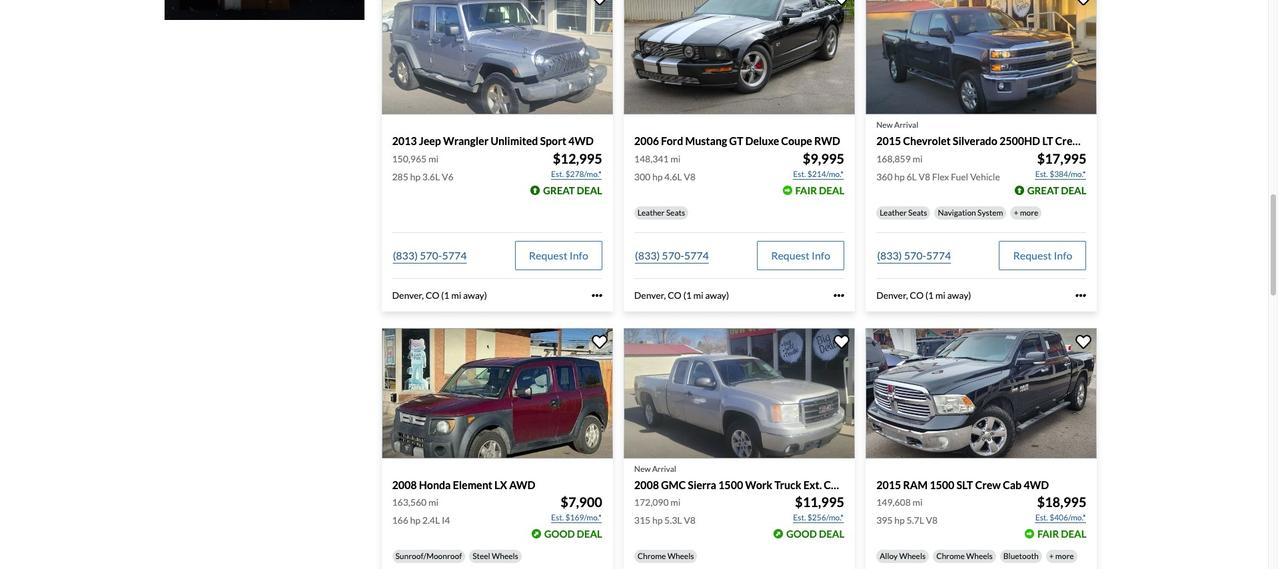 Task type: vqa. For each thing, say whether or not it's contained in the screenshot.
'$406/mo.*'
yes



Task type: describe. For each thing, give the bounding box(es) containing it.
bluetooth
[[1004, 552, 1039, 562]]

new arrival 2015 chevrolet silverado 2500hd lt crew cab 4wd
[[877, 120, 1129, 148]]

3 denver, co (1 mi away) from the left
[[877, 290, 972, 301]]

0 vertical spatial + more
[[1014, 208, 1039, 218]]

vehicle
[[970, 171, 1000, 182]]

system
[[978, 208, 1003, 218]]

150,965
[[392, 153, 427, 164]]

jeep
[[419, 135, 441, 148]]

truck
[[775, 479, 802, 492]]

2015 inside new arrival 2015 chevrolet silverado 2500hd lt crew cab 4wd
[[877, 135, 901, 148]]

new for 2015
[[877, 120, 893, 130]]

fair deal for $9,995
[[796, 184, 845, 196]]

2 1500 from the left
[[930, 479, 955, 492]]

570- for $12,995
[[420, 249, 442, 262]]

1 chrome from the left
[[638, 552, 666, 562]]

deal for $7,900
[[577, 528, 602, 540]]

request info button for $9,995
[[757, 241, 845, 270]]

sport
[[540, 135, 566, 148]]

black 2006 ford mustang gt deluxe coupe rwd coupe rear-wheel drive 5-speed automatic image
[[624, 0, 855, 115]]

1 ellipsis h image from the left
[[834, 290, 845, 301]]

away) for $12,995
[[463, 290, 487, 301]]

request for $9,995
[[771, 249, 810, 262]]

1 2008 from the left
[[392, 479, 417, 492]]

3 5774 from the left
[[927, 249, 951, 262]]

$406/mo.*
[[1050, 513, 1086, 523]]

0 horizontal spatial crew
[[975, 479, 1001, 492]]

2 leather from the left
[[880, 208, 907, 218]]

lt
[[1043, 135, 1054, 148]]

5774 for $9,995
[[684, 249, 709, 262]]

new for 2008
[[634, 464, 651, 474]]

deluxe
[[746, 135, 779, 148]]

1 seats from the left
[[666, 208, 685, 218]]

denver, co (1 mi away) for $12,995
[[392, 290, 487, 301]]

co for $9,995
[[668, 290, 682, 301]]

2015 ram 1500 slt crew cab 4wd
[[877, 479, 1049, 492]]

advertisement region
[[164, 0, 364, 20]]

172,090 mi 315 hp 5.3l v8
[[634, 497, 696, 526]]

est. for $17,995
[[1036, 169, 1048, 179]]

mi for $12,995
[[429, 153, 439, 164]]

$18,995
[[1037, 494, 1087, 510]]

$12,995
[[553, 150, 602, 166]]

mi for $9,995
[[671, 153, 681, 164]]

4.6l
[[665, 171, 682, 182]]

away) for $9,995
[[705, 290, 729, 301]]

2 2015 from the top
[[877, 479, 901, 492]]

flex
[[932, 171, 949, 182]]

sierra
[[688, 479, 717, 492]]

$7,900
[[561, 494, 602, 510]]

$214/mo.*
[[808, 169, 844, 179]]

1 horizontal spatial cab
[[1003, 479, 1022, 492]]

148,341
[[634, 153, 669, 164]]

163,560
[[392, 497, 427, 508]]

mi for $18,995
[[913, 497, 923, 508]]

great deal for $12,995
[[543, 184, 602, 196]]

$169/mo.*
[[566, 513, 602, 523]]

$18,995 est. $406/mo.*
[[1036, 494, 1087, 523]]

0 horizontal spatial +
[[1014, 208, 1019, 218]]

(1 for $9,995
[[684, 290, 692, 301]]

1 horizontal spatial + more
[[1050, 552, 1074, 562]]

0 vertical spatial more
[[1020, 208, 1039, 218]]

148,341 mi 300 hp 4.6l v8
[[634, 153, 696, 182]]

gmc
[[661, 479, 686, 492]]

denver, for $9,995
[[634, 290, 666, 301]]

(833) 570-5774 for $12,995
[[393, 249, 467, 262]]

3 (833) 570-5774 button from the left
[[877, 241, 952, 270]]

hp for $18,995
[[895, 515, 905, 526]]

awd
[[509, 479, 536, 492]]

great deal for $17,995
[[1028, 184, 1087, 196]]

v8 for $11,995
[[684, 515, 696, 526]]

3 wheels from the left
[[899, 552, 926, 562]]

$11,995 est. $256/mo.*
[[793, 494, 845, 523]]

i4
[[442, 515, 450, 526]]

168,859 mi 360 hp 6l v8 flex fuel vehicle
[[877, 153, 1000, 182]]

$7,900 est. $169/mo.*
[[551, 494, 602, 523]]

hp for $12,995
[[410, 171, 421, 182]]

honda
[[419, 479, 451, 492]]

ext.
[[804, 479, 822, 492]]

good for $7,900
[[544, 528, 575, 540]]

285
[[392, 171, 409, 182]]

168,859
[[877, 153, 911, 164]]

slt
[[957, 479, 973, 492]]

2 wheels from the left
[[668, 552, 694, 562]]

est. for $18,995
[[1036, 513, 1048, 523]]

est. $384/mo.* button
[[1035, 168, 1087, 181]]

chevrolet
[[903, 135, 951, 148]]

info for $9,995
[[812, 249, 831, 262]]

alloy
[[880, 552, 898, 562]]

ford
[[661, 135, 683, 148]]

est. $278/mo.* button
[[551, 168, 602, 181]]

v6
[[442, 171, 454, 182]]

3 info from the left
[[1054, 249, 1073, 262]]

570- for $9,995
[[662, 249, 684, 262]]

coupe
[[781, 135, 812, 148]]

$12,995 est. $278/mo.*
[[551, 150, 602, 179]]

hp for $11,995
[[652, 515, 663, 526]]

sunroof/moonroof
[[396, 552, 462, 562]]

est. for $11,995
[[793, 513, 806, 523]]

2006
[[634, 135, 659, 148]]

6l
[[907, 171, 917, 182]]

$11,995
[[795, 494, 845, 510]]

4 wheels from the left
[[967, 552, 993, 562]]

est. $406/mo.* button
[[1035, 512, 1087, 525]]

navigation
[[938, 208, 976, 218]]

(833) for $9,995
[[635, 249, 660, 262]]

149,608 mi 395 hp 5.7l v8
[[877, 497, 938, 526]]

2.4l
[[422, 515, 440, 526]]

navigation system
[[938, 208, 1003, 218]]

hp for $17,995
[[895, 171, 905, 182]]

3 (833) 570-5774 from the left
[[877, 249, 951, 262]]

3 request info from the left
[[1013, 249, 1073, 262]]

4wd inside new arrival 2015 chevrolet silverado 2500hd lt crew cab 4wd
[[1104, 135, 1129, 148]]

2008 honda element lx awd
[[392, 479, 536, 492]]

1 leather from the left
[[638, 208, 665, 218]]

gray 2008 gmc sierra 1500 work truck ext. cab 4wd pickup truck four-wheel drive 4-speed automatic image
[[624, 329, 855, 459]]

$384/mo.*
[[1050, 169, 1086, 179]]

silver 2013 jeep wrangler unlimited sport 4wd suv / crossover four-wheel drive 6-speed manual image
[[382, 0, 613, 115]]

166
[[392, 515, 409, 526]]

fuel
[[951, 171, 969, 182]]

denver, for $12,995
[[392, 290, 424, 301]]

3 request info button from the left
[[999, 241, 1087, 270]]

hp for $9,995
[[652, 171, 663, 182]]

149,608
[[877, 497, 911, 508]]

request info button for $12,995
[[515, 241, 602, 270]]

1 chrome wheels from the left
[[638, 552, 694, 562]]



Task type: locate. For each thing, give the bounding box(es) containing it.
hp right "395"
[[895, 515, 905, 526]]

hp inside 149,608 mi 395 hp 5.7l v8
[[895, 515, 905, 526]]

arrival for gmc
[[652, 464, 676, 474]]

good down est. $169/mo.* "button"
[[544, 528, 575, 540]]

+ more
[[1014, 208, 1039, 218], [1050, 552, 1074, 562]]

hp right the 315
[[652, 515, 663, 526]]

+ more down "est. $406/mo.*" button
[[1050, 552, 1074, 562]]

0 horizontal spatial 1500
[[719, 479, 743, 492]]

great for $17,995
[[1028, 184, 1059, 196]]

hp left "6l"
[[895, 171, 905, 182]]

1 away) from the left
[[463, 290, 487, 301]]

1 good deal from the left
[[544, 528, 602, 540]]

5.7l
[[907, 515, 924, 526]]

0 horizontal spatial more
[[1020, 208, 1039, 218]]

wheels left the bluetooth
[[967, 552, 993, 562]]

more right system
[[1020, 208, 1039, 218]]

est. down $17,995
[[1036, 169, 1048, 179]]

gt
[[729, 135, 743, 148]]

deal down $256/mo.*
[[819, 528, 845, 540]]

2 horizontal spatial denver,
[[877, 290, 908, 301]]

mi inside 163,560 mi 166 hp 2.4l i4
[[429, 497, 439, 508]]

1 request info button from the left
[[515, 241, 602, 270]]

1 info from the left
[[570, 249, 588, 262]]

2 horizontal spatial cab
[[1083, 135, 1102, 148]]

+ more right system
[[1014, 208, 1039, 218]]

hp right 300
[[652, 171, 663, 182]]

1 leather seats from the left
[[638, 208, 685, 218]]

2 (833) 570-5774 button from the left
[[634, 241, 710, 270]]

chrome
[[638, 552, 666, 562], [937, 552, 965, 562]]

2 horizontal spatial co
[[910, 290, 924, 301]]

est. $214/mo.* button
[[793, 168, 845, 181]]

0 horizontal spatial great
[[543, 184, 575, 196]]

fair down est. $214/mo.* button
[[796, 184, 817, 196]]

1 (833) 570-5774 button from the left
[[392, 241, 468, 270]]

good for $11,995
[[787, 528, 817, 540]]

v8 right the 5.3l
[[684, 515, 696, 526]]

1 horizontal spatial 570-
[[662, 249, 684, 262]]

2 co from the left
[[668, 290, 682, 301]]

deal for $11,995
[[819, 528, 845, 540]]

0 horizontal spatial fair deal
[[796, 184, 845, 196]]

(833)
[[393, 249, 418, 262], [635, 249, 660, 262], [877, 249, 902, 262]]

deal down $278/mo.* at the left top
[[577, 184, 602, 196]]

395
[[877, 515, 893, 526]]

1 horizontal spatial +
[[1050, 552, 1054, 562]]

2008 up '172,090' in the bottom of the page
[[634, 479, 659, 492]]

v8 inside 168,859 mi 360 hp 6l v8 flex fuel vehicle
[[919, 171, 931, 182]]

(833) 570-5774 button
[[392, 241, 468, 270], [634, 241, 710, 270], [877, 241, 952, 270]]

ellipsis h image
[[592, 290, 602, 301]]

info for $12,995
[[570, 249, 588, 262]]

est. inside $17,995 est. $384/mo.*
[[1036, 169, 1048, 179]]

fair down "est. $406/mo.*" button
[[1038, 528, 1059, 540]]

(1 for $12,995
[[441, 290, 450, 301]]

arrival
[[895, 120, 919, 130], [652, 464, 676, 474]]

good deal down est. $256/mo.* button
[[787, 528, 845, 540]]

1 horizontal spatial more
[[1056, 552, 1074, 562]]

arrival up chevrolet
[[895, 120, 919, 130]]

crew
[[1056, 135, 1081, 148], [975, 479, 1001, 492]]

fair for $9,995
[[796, 184, 817, 196]]

1 horizontal spatial great deal
[[1028, 184, 1087, 196]]

1 good from the left
[[544, 528, 575, 540]]

great deal down est. $384/mo.* button
[[1028, 184, 1087, 196]]

cab inside new arrival 2015 chevrolet silverado 2500hd lt crew cab 4wd
[[1083, 135, 1102, 148]]

0 horizontal spatial chrome wheels
[[638, 552, 694, 562]]

1 vertical spatial +
[[1050, 552, 1054, 562]]

hp inside 163,560 mi 166 hp 2.4l i4
[[410, 515, 421, 526]]

deal down $384/mo.*
[[1061, 184, 1087, 196]]

wheels right steel
[[492, 552, 518, 562]]

new inside new arrival 2008 gmc sierra 1500 work truck ext. cab 4wd
[[634, 464, 651, 474]]

1 vertical spatial new
[[634, 464, 651, 474]]

2 horizontal spatial (833)
[[877, 249, 902, 262]]

lx
[[495, 479, 507, 492]]

1 horizontal spatial crew
[[1056, 135, 1081, 148]]

1500 inside new arrival 2008 gmc sierra 1500 work truck ext. cab 4wd
[[719, 479, 743, 492]]

hp inside 150,965 mi 285 hp 3.6l v6
[[410, 171, 421, 182]]

black 2015 ram 1500 slt crew cab 4wd pickup truck four-wheel drive 8-speed automatic image
[[866, 329, 1097, 459]]

2 ellipsis h image from the left
[[1076, 290, 1087, 301]]

arrival up gmc
[[652, 464, 676, 474]]

cab right ext.
[[824, 479, 843, 492]]

v8 inside 148,341 mi 300 hp 4.6l v8
[[684, 171, 696, 182]]

steel wheels
[[473, 552, 518, 562]]

mi inside 168,859 mi 360 hp 6l v8 flex fuel vehicle
[[913, 153, 923, 164]]

new
[[877, 120, 893, 130], [634, 464, 651, 474]]

2 request info from the left
[[771, 249, 831, 262]]

2 570- from the left
[[662, 249, 684, 262]]

1 horizontal spatial 5774
[[684, 249, 709, 262]]

est. down $11,995
[[793, 513, 806, 523]]

(833) for $12,995
[[393, 249, 418, 262]]

3 570- from the left
[[904, 249, 927, 262]]

1 horizontal spatial new
[[877, 120, 893, 130]]

0 horizontal spatial ellipsis h image
[[834, 290, 845, 301]]

leather down 300
[[638, 208, 665, 218]]

est. inside $11,995 est. $256/mo.*
[[793, 513, 806, 523]]

v8 inside 172,090 mi 315 hp 5.3l v8
[[684, 515, 696, 526]]

2 horizontal spatial request info
[[1013, 249, 1073, 262]]

v8 right "6l"
[[919, 171, 931, 182]]

1 horizontal spatial good deal
[[787, 528, 845, 540]]

1 vertical spatial + more
[[1050, 552, 1074, 562]]

2 horizontal spatial request
[[1013, 249, 1052, 262]]

2 good from the left
[[787, 528, 817, 540]]

hp
[[410, 171, 421, 182], [652, 171, 663, 182], [895, 171, 905, 182], [410, 515, 421, 526], [652, 515, 663, 526], [895, 515, 905, 526]]

2006 ford mustang gt deluxe coupe rwd
[[634, 135, 841, 148]]

mi inside 148,341 mi 300 hp 4.6l v8
[[671, 153, 681, 164]]

est. for $7,900
[[551, 513, 564, 523]]

1 1500 from the left
[[719, 479, 743, 492]]

0 horizontal spatial leather
[[638, 208, 665, 218]]

1 great from the left
[[543, 184, 575, 196]]

+
[[1014, 208, 1019, 218], [1050, 552, 1054, 562]]

denver, co (1 mi away) for $9,995
[[634, 290, 729, 301]]

$17,995 est. $384/mo.*
[[1036, 150, 1087, 179]]

deal
[[577, 184, 602, 196], [819, 184, 845, 196], [1061, 184, 1087, 196], [577, 528, 602, 540], [819, 528, 845, 540], [1061, 528, 1087, 540]]

2 horizontal spatial denver, co (1 mi away)
[[877, 290, 972, 301]]

fair for $18,995
[[1038, 528, 1059, 540]]

(833) 570-5774 button for $12,995
[[392, 241, 468, 270]]

request for $12,995
[[529, 249, 568, 262]]

rwd
[[814, 135, 841, 148]]

0 horizontal spatial 2008
[[392, 479, 417, 492]]

est. inside $12,995 est. $278/mo.*
[[551, 169, 564, 179]]

2 great deal from the left
[[1028, 184, 1087, 196]]

steel
[[473, 552, 490, 562]]

3 (833) from the left
[[877, 249, 902, 262]]

v8 right 5.7l
[[926, 515, 938, 526]]

0 horizontal spatial arrival
[[652, 464, 676, 474]]

0 horizontal spatial request
[[529, 249, 568, 262]]

fair
[[796, 184, 817, 196], [1038, 528, 1059, 540]]

0 horizontal spatial info
[[570, 249, 588, 262]]

est. for $12,995
[[551, 169, 564, 179]]

crew right slt
[[975, 479, 1001, 492]]

2015 up 168,859
[[877, 135, 901, 148]]

chrome wheels left the bluetooth
[[937, 552, 993, 562]]

element
[[453, 479, 493, 492]]

2 horizontal spatial (833) 570-5774 button
[[877, 241, 952, 270]]

work
[[745, 479, 773, 492]]

0 horizontal spatial 570-
[[420, 249, 442, 262]]

2 chrome wheels from the left
[[937, 552, 993, 562]]

2 horizontal spatial (833) 570-5774
[[877, 249, 951, 262]]

deal for $17,995
[[1061, 184, 1087, 196]]

cab inside new arrival 2008 gmc sierra 1500 work truck ext. cab 4wd
[[824, 479, 843, 492]]

2015 up the 149,608
[[877, 479, 901, 492]]

info
[[570, 249, 588, 262], [812, 249, 831, 262], [1054, 249, 1073, 262]]

1 great deal from the left
[[543, 184, 602, 196]]

2 good deal from the left
[[787, 528, 845, 540]]

0 horizontal spatial great deal
[[543, 184, 602, 196]]

est. inside $7,900 est. $169/mo.*
[[551, 513, 564, 523]]

0 vertical spatial fair
[[796, 184, 817, 196]]

unlimited
[[491, 135, 538, 148]]

good deal down est. $169/mo.* "button"
[[544, 528, 602, 540]]

0 horizontal spatial away)
[[463, 290, 487, 301]]

1 co from the left
[[426, 290, 440, 301]]

wheels down the 5.3l
[[668, 552, 694, 562]]

1 request info from the left
[[529, 249, 588, 262]]

alloy wheels
[[880, 552, 926, 562]]

1 horizontal spatial (833)
[[635, 249, 660, 262]]

est. down $18,995
[[1036, 513, 1048, 523]]

fair deal down "est. $406/mo.*" button
[[1038, 528, 1087, 540]]

5774 for $12,995
[[442, 249, 467, 262]]

0 vertical spatial crew
[[1056, 135, 1081, 148]]

1 horizontal spatial 2008
[[634, 479, 659, 492]]

0 horizontal spatial 5774
[[442, 249, 467, 262]]

more
[[1020, 208, 1039, 218], [1056, 552, 1074, 562]]

0 horizontal spatial (833)
[[393, 249, 418, 262]]

(833) 570-5774
[[393, 249, 467, 262], [635, 249, 709, 262], [877, 249, 951, 262]]

ram
[[903, 479, 928, 492]]

mustang
[[685, 135, 727, 148]]

est. $256/mo.* button
[[793, 512, 845, 525]]

leather down 360
[[880, 208, 907, 218]]

seats down "6l"
[[909, 208, 927, 218]]

150,965 mi 285 hp 3.6l v6
[[392, 153, 454, 182]]

2 horizontal spatial 570-
[[904, 249, 927, 262]]

$17,995
[[1037, 150, 1087, 166]]

1 2015 from the top
[[877, 135, 901, 148]]

2 (1 from the left
[[684, 290, 692, 301]]

0 horizontal spatial request info
[[529, 249, 588, 262]]

2500hd
[[1000, 135, 1041, 148]]

2 away) from the left
[[705, 290, 729, 301]]

ellipsis h image
[[834, 290, 845, 301], [1076, 290, 1087, 301]]

(833) 570-5774 for $9,995
[[635, 249, 709, 262]]

deal for $18,995
[[1061, 528, 1087, 540]]

crew up $17,995
[[1056, 135, 1081, 148]]

2 request info button from the left
[[757, 241, 845, 270]]

deal for $12,995
[[577, 184, 602, 196]]

1 570- from the left
[[420, 249, 442, 262]]

315
[[634, 515, 651, 526]]

1 horizontal spatial 1500
[[930, 479, 955, 492]]

fair deal down est. $214/mo.* button
[[796, 184, 845, 196]]

2 2008 from the left
[[634, 479, 659, 492]]

gray 2015 chevrolet silverado 2500hd lt crew cab 4wd pickup truck four-wheel drive 6-speed automatic image
[[866, 0, 1097, 115]]

arrival inside new arrival 2015 chevrolet silverado 2500hd lt crew cab 4wd
[[895, 120, 919, 130]]

1 (1 from the left
[[441, 290, 450, 301]]

great down est. $384/mo.* button
[[1028, 184, 1059, 196]]

v8 for $18,995
[[926, 515, 938, 526]]

2013 jeep wrangler unlimited sport 4wd
[[392, 135, 594, 148]]

chrome down the 315
[[638, 552, 666, 562]]

$256/mo.*
[[808, 513, 844, 523]]

3 co from the left
[[910, 290, 924, 301]]

1 horizontal spatial chrome
[[937, 552, 965, 562]]

2 horizontal spatial (1
[[926, 290, 934, 301]]

0 vertical spatial arrival
[[895, 120, 919, 130]]

0 horizontal spatial request info button
[[515, 241, 602, 270]]

2 5774 from the left
[[684, 249, 709, 262]]

0 horizontal spatial denver,
[[392, 290, 424, 301]]

hp inside 172,090 mi 315 hp 5.3l v8
[[652, 515, 663, 526]]

est. $169/mo.* button
[[551, 512, 602, 525]]

co for $12,995
[[426, 290, 440, 301]]

1 horizontal spatial request info button
[[757, 241, 845, 270]]

hp right 166 on the left bottom
[[410, 515, 421, 526]]

0 horizontal spatial leather seats
[[638, 208, 685, 218]]

new up '172,090' in the bottom of the page
[[634, 464, 651, 474]]

(1
[[441, 290, 450, 301], [684, 290, 692, 301], [926, 290, 934, 301]]

$9,995 est. $214/mo.*
[[793, 150, 845, 179]]

1 horizontal spatial chrome wheels
[[937, 552, 993, 562]]

est. left $169/mo.*
[[551, 513, 564, 523]]

chrome right alloy wheels
[[937, 552, 965, 562]]

2 denver, co (1 mi away) from the left
[[634, 290, 729, 301]]

great deal down est. $278/mo.* button
[[543, 184, 602, 196]]

mi inside 150,965 mi 285 hp 3.6l v6
[[429, 153, 439, 164]]

1 (833) 570-5774 from the left
[[393, 249, 467, 262]]

v8 for $9,995
[[684, 171, 696, 182]]

mi for $7,900
[[429, 497, 439, 508]]

good
[[544, 528, 575, 540], [787, 528, 817, 540]]

red 2008 honda element lx awd suv / crossover all-wheel drive 5-speed automatic image
[[382, 329, 613, 459]]

360
[[877, 171, 893, 182]]

1 vertical spatial more
[[1056, 552, 1074, 562]]

1 horizontal spatial away)
[[705, 290, 729, 301]]

2 horizontal spatial info
[[1054, 249, 1073, 262]]

1 horizontal spatial (833) 570-5774
[[635, 249, 709, 262]]

great deal
[[543, 184, 602, 196], [1028, 184, 1087, 196]]

crew inside new arrival 2015 chevrolet silverado 2500hd lt crew cab 4wd
[[1056, 135, 1081, 148]]

hp for $7,900
[[410, 515, 421, 526]]

mi inside 149,608 mi 395 hp 5.7l v8
[[913, 497, 923, 508]]

2 leather seats from the left
[[880, 208, 927, 218]]

mi for $17,995
[[913, 153, 923, 164]]

3 away) from the left
[[948, 290, 972, 301]]

1 horizontal spatial denver, co (1 mi away)
[[634, 290, 729, 301]]

seats down 4.6l on the top right of the page
[[666, 208, 685, 218]]

good deal for $11,995
[[787, 528, 845, 540]]

leather seats down "6l"
[[880, 208, 927, 218]]

request info
[[529, 249, 588, 262], [771, 249, 831, 262], [1013, 249, 1073, 262]]

3 request from the left
[[1013, 249, 1052, 262]]

v8
[[684, 171, 696, 182], [919, 171, 931, 182], [684, 515, 696, 526], [926, 515, 938, 526]]

1 vertical spatial arrival
[[652, 464, 676, 474]]

0 horizontal spatial good deal
[[544, 528, 602, 540]]

1 denver, co (1 mi away) from the left
[[392, 290, 487, 301]]

1 5774 from the left
[[442, 249, 467, 262]]

fair deal for $18,995
[[1038, 528, 1087, 540]]

0 vertical spatial new
[[877, 120, 893, 130]]

arrival inside new arrival 2008 gmc sierra 1500 work truck ext. cab 4wd
[[652, 464, 676, 474]]

v8 for $17,995
[[919, 171, 931, 182]]

0 horizontal spatial denver, co (1 mi away)
[[392, 290, 487, 301]]

2 info from the left
[[812, 249, 831, 262]]

new up 168,859
[[877, 120, 893, 130]]

good deal
[[544, 528, 602, 540], [787, 528, 845, 540]]

0 horizontal spatial (833) 570-5774
[[393, 249, 467, 262]]

1 horizontal spatial arrival
[[895, 120, 919, 130]]

1 horizontal spatial request info
[[771, 249, 831, 262]]

cab up $17,995
[[1083, 135, 1102, 148]]

2 seats from the left
[[909, 208, 927, 218]]

1 vertical spatial crew
[[975, 479, 1001, 492]]

good deal for $7,900
[[544, 528, 602, 540]]

leather seats down 4.6l on the top right of the page
[[638, 208, 685, 218]]

0 horizontal spatial co
[[426, 290, 440, 301]]

1 vertical spatial fair
[[1038, 528, 1059, 540]]

2 request from the left
[[771, 249, 810, 262]]

+ right system
[[1014, 208, 1019, 218]]

wheels right alloy
[[899, 552, 926, 562]]

300
[[634, 171, 651, 182]]

great down est. $278/mo.* button
[[543, 184, 575, 196]]

wheels
[[492, 552, 518, 562], [668, 552, 694, 562], [899, 552, 926, 562], [967, 552, 993, 562]]

more down "est. $406/mo.*" button
[[1056, 552, 1074, 562]]

2 horizontal spatial request info button
[[999, 241, 1087, 270]]

0 horizontal spatial fair
[[796, 184, 817, 196]]

$9,995
[[803, 150, 845, 166]]

1 horizontal spatial co
[[668, 290, 682, 301]]

3 (1 from the left
[[926, 290, 934, 301]]

0 horizontal spatial seats
[[666, 208, 685, 218]]

hp right 285
[[410, 171, 421, 182]]

0 horizontal spatial (833) 570-5774 button
[[392, 241, 468, 270]]

1 vertical spatial 2015
[[877, 479, 901, 492]]

163,560 mi 166 hp 2.4l i4
[[392, 497, 450, 526]]

3 denver, from the left
[[877, 290, 908, 301]]

2 denver, from the left
[[634, 290, 666, 301]]

deal down $214/mo.*
[[819, 184, 845, 196]]

1 request from the left
[[529, 249, 568, 262]]

0 vertical spatial 2015
[[877, 135, 901, 148]]

2 horizontal spatial away)
[[948, 290, 972, 301]]

1 horizontal spatial fair
[[1038, 528, 1059, 540]]

2 (833) 570-5774 from the left
[[635, 249, 709, 262]]

request info for $12,995
[[529, 249, 588, 262]]

v8 right 4.6l on the top right of the page
[[684, 171, 696, 182]]

mi inside 172,090 mi 315 hp 5.3l v8
[[671, 497, 681, 508]]

2 chrome from the left
[[937, 552, 965, 562]]

good down est. $256/mo.* button
[[787, 528, 817, 540]]

1 vertical spatial fair deal
[[1038, 528, 1087, 540]]

3.6l
[[422, 171, 440, 182]]

1 horizontal spatial seats
[[909, 208, 927, 218]]

request info for $9,995
[[771, 249, 831, 262]]

2013
[[392, 135, 417, 148]]

est. inside the $9,995 est. $214/mo.*
[[793, 169, 806, 179]]

0 vertical spatial +
[[1014, 208, 1019, 218]]

deal down $169/mo.*
[[577, 528, 602, 540]]

great for $12,995
[[543, 184, 575, 196]]

1500 left work
[[719, 479, 743, 492]]

0 horizontal spatial good
[[544, 528, 575, 540]]

1 horizontal spatial ellipsis h image
[[1076, 290, 1087, 301]]

1 horizontal spatial (833) 570-5774 button
[[634, 241, 710, 270]]

mi for $11,995
[[671, 497, 681, 508]]

1 horizontal spatial good
[[787, 528, 817, 540]]

hp inside 168,859 mi 360 hp 6l v8 flex fuel vehicle
[[895, 171, 905, 182]]

0 vertical spatial fair deal
[[796, 184, 845, 196]]

est. inside "$18,995 est. $406/mo.*"
[[1036, 513, 1048, 523]]

chrome wheels down the 5.3l
[[638, 552, 694, 562]]

est. for $9,995
[[793, 169, 806, 179]]

est. down $12,995
[[551, 169, 564, 179]]

1 horizontal spatial (1
[[684, 290, 692, 301]]

0 horizontal spatial (1
[[441, 290, 450, 301]]

cab right slt
[[1003, 479, 1022, 492]]

silverado
[[953, 135, 998, 148]]

0 horizontal spatial chrome
[[638, 552, 666, 562]]

deal for $9,995
[[819, 184, 845, 196]]

$278/mo.*
[[566, 169, 602, 179]]

est.
[[551, 169, 564, 179], [793, 169, 806, 179], [1036, 169, 1048, 179], [551, 513, 564, 523], [793, 513, 806, 523], [1036, 513, 1048, 523]]

seats
[[666, 208, 685, 218], [909, 208, 927, 218]]

5.3l
[[665, 515, 682, 526]]

(833) 570-5774 button for $9,995
[[634, 241, 710, 270]]

2 horizontal spatial 5774
[[927, 249, 951, 262]]

1 horizontal spatial fair deal
[[1038, 528, 1087, 540]]

4wd inside new arrival 2008 gmc sierra 1500 work truck ext. cab 4wd
[[845, 479, 870, 492]]

1 wheels from the left
[[492, 552, 518, 562]]

v8 inside 149,608 mi 395 hp 5.7l v8
[[926, 515, 938, 526]]

cab
[[1083, 135, 1102, 148], [824, 479, 843, 492], [1003, 479, 1022, 492]]

172,090
[[634, 497, 669, 508]]

1 horizontal spatial leather
[[880, 208, 907, 218]]

deal down $406/mo.*
[[1061, 528, 1087, 540]]

1 horizontal spatial denver,
[[634, 290, 666, 301]]

1 denver, from the left
[[392, 290, 424, 301]]

2008 inside new arrival 2008 gmc sierra 1500 work truck ext. cab 4wd
[[634, 479, 659, 492]]

1 horizontal spatial great
[[1028, 184, 1059, 196]]

2 (833) from the left
[[635, 249, 660, 262]]

2 great from the left
[[1028, 184, 1059, 196]]

1500 left slt
[[930, 479, 955, 492]]

2008 up the 163,560
[[392, 479, 417, 492]]

1 (833) from the left
[[393, 249, 418, 262]]

0 horizontal spatial + more
[[1014, 208, 1039, 218]]

new arrival 2008 gmc sierra 1500 work truck ext. cab 4wd
[[634, 464, 870, 492]]

wrangler
[[443, 135, 489, 148]]

arrival for chevrolet
[[895, 120, 919, 130]]

1 horizontal spatial leather seats
[[880, 208, 927, 218]]

+ right the bluetooth
[[1050, 552, 1054, 562]]

est. left $214/mo.*
[[793, 169, 806, 179]]

0 horizontal spatial new
[[634, 464, 651, 474]]

new inside new arrival 2015 chevrolet silverado 2500hd lt crew cab 4wd
[[877, 120, 893, 130]]

hp inside 148,341 mi 300 hp 4.6l v8
[[652, 171, 663, 182]]



